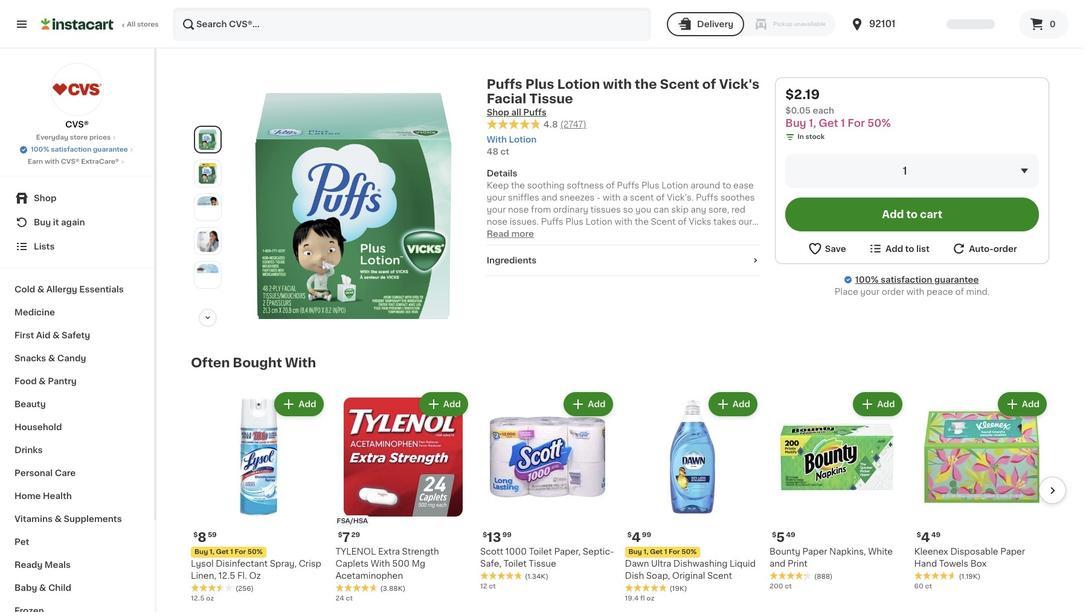 Task type: describe. For each thing, give the bounding box(es) containing it.
1 horizontal spatial 100%
[[856, 276, 879, 284]]

(1.19k)
[[960, 573, 981, 580]]

cold & allergy essentials
[[15, 285, 124, 294]]

(888)
[[815, 573, 833, 580]]

save
[[825, 244, 847, 253]]

spray,
[[270, 559, 297, 568]]

bounty
[[770, 547, 801, 556]]

in
[[798, 134, 804, 140]]

cart
[[921, 210, 943, 219]]

1, inside $2.19 $0.05 each buy 1, get 1 for 50%
[[809, 118, 817, 128]]

4 add button from the left
[[710, 394, 757, 415]]

enlarge puffs plus lotion with the scent of vick's facial tissue hero (opens in a new tab) image
[[197, 128, 219, 150]]

buy left it
[[34, 218, 51, 227]]

bought
[[233, 357, 282, 369]]

12
[[481, 583, 488, 590]]

lysol
[[191, 559, 214, 568]]

$ 13 99
[[483, 531, 512, 544]]

100% satisfaction guarantee button
[[19, 143, 135, 155]]

cold & allergy essentials link
[[7, 278, 147, 301]]

disposable
[[951, 547, 999, 556]]

ready
[[15, 561, 43, 569]]

snacks & candy
[[15, 354, 86, 363]]

and
[[770, 559, 786, 568]]

food & pantry link
[[7, 370, 147, 393]]

enlarge puffs plus lotion with the scent of vick's facial tissue angle_top (opens in a new tab) image
[[197, 264, 219, 286]]

read
[[487, 229, 510, 238]]

500
[[392, 559, 410, 568]]

drinks
[[15, 446, 43, 455]]

with for puffs
[[603, 78, 632, 91]]

1 inside field
[[903, 166, 908, 176]]

oz
[[249, 572, 261, 580]]

6 product group from the left
[[915, 390, 1050, 591]]

kleenex disposable paper hand towels box
[[915, 547, 1026, 568]]

12 ct
[[481, 583, 496, 590]]

4 product group from the left
[[625, 390, 760, 604]]

tissue inside "puffs plus lotion with the scent of vick's facial tissue shop all puffs"
[[530, 92, 573, 105]]

for inside $2.19 $0.05 each buy 1, get 1 for 50%
[[848, 118, 865, 128]]

shop inside shop 'link'
[[34, 194, 56, 202]]

vick's
[[720, 78, 760, 91]]

place
[[835, 288, 859, 296]]

1, for 8
[[210, 549, 214, 555]]

food & pantry
[[15, 377, 77, 386]]

to for list
[[906, 244, 915, 253]]

dishwashing
[[674, 559, 728, 568]]

in stock
[[798, 134, 825, 140]]

store
[[70, 134, 88, 141]]

shop inside "puffs plus lotion with the scent of vick's facial tissue shop all puffs"
[[487, 108, 510, 117]]

instacart logo image
[[41, 17, 114, 31]]

disinfectant
[[216, 559, 268, 568]]

vitamins & supplements link
[[7, 508, 147, 531]]

1 horizontal spatial toilet
[[529, 547, 552, 556]]

read more button
[[487, 228, 534, 240]]

pet link
[[7, 531, 147, 554]]

1 vertical spatial with
[[285, 357, 316, 369]]

bounty paper napkins, white and print
[[770, 547, 893, 568]]

baby & child
[[15, 584, 71, 592]]

the
[[635, 78, 657, 91]]

12.5 inside lysol disinfectant spray, crisp linen, 12.5 fl. oz
[[219, 572, 235, 580]]

1 vertical spatial cvs®
[[61, 158, 79, 165]]

original
[[673, 572, 706, 580]]

100% inside button
[[31, 146, 49, 153]]

4 for kleenex
[[922, 531, 931, 544]]

49 for 4
[[932, 532, 941, 538]]

add to cart button
[[786, 198, 1040, 231]]

1, for 4
[[644, 549, 649, 555]]

$ for $ 7 29
[[338, 532, 343, 538]]

delivery button
[[667, 12, 745, 36]]

enlarge puffs plus lotion with the scent of vick's facial tissue angle_left (opens in a new tab) image
[[197, 162, 219, 184]]

ingredients
[[487, 256, 537, 265]]

50% inside $2.19 $0.05 each buy 1, get 1 for 50%
[[868, 118, 891, 128]]

baby
[[15, 584, 37, 592]]

1 field
[[786, 154, 1040, 188]]

100% satisfaction guarantee link
[[856, 274, 979, 286]]

household link
[[7, 416, 147, 439]]

save button
[[808, 241, 847, 256]]

auto-
[[970, 244, 994, 253]]

product group containing 7
[[336, 390, 471, 604]]

(256)
[[236, 585, 254, 592]]

snacks
[[15, 354, 46, 363]]

& for supplements
[[55, 515, 62, 523]]

auto-order
[[970, 244, 1018, 253]]

pantry
[[48, 377, 77, 386]]

it
[[53, 218, 59, 227]]

$ 7 29
[[338, 531, 360, 544]]

Search field
[[174, 8, 650, 40]]

& for pantry
[[39, 377, 46, 386]]

& for allergy
[[37, 285, 44, 294]]

place your order with peace of mind.
[[835, 288, 990, 296]]

of inside "puffs plus lotion with the scent of vick's facial tissue shop all puffs"
[[703, 78, 717, 91]]

with lotion 48 ct
[[487, 135, 537, 156]]

puffs plus lotion with the scent of vick's facial tissue hero image
[[235, 87, 472, 325]]

septic-
[[583, 547, 614, 556]]

get for 8
[[216, 549, 229, 555]]

tylenol
[[336, 547, 376, 556]]

1 vertical spatial satisfaction
[[881, 276, 933, 284]]

49 for 5
[[787, 532, 796, 538]]

list
[[917, 244, 930, 253]]

auto-order button
[[952, 241, 1018, 256]]

personal
[[15, 469, 53, 477]]

get inside $2.19 $0.05 each buy 1, get 1 for 50%
[[819, 118, 839, 128]]

with for place
[[907, 288, 925, 296]]

tissue inside scott 1000 toilet paper, septic- safe, toilet tissue
[[529, 559, 557, 568]]

add for bounty paper napkins, white and print
[[878, 400, 895, 409]]

add button for 4
[[1000, 394, 1046, 415]]

all stores
[[127, 21, 159, 28]]

buy up lysol
[[195, 549, 208, 555]]

baby & child link
[[7, 577, 147, 600]]

add to list
[[886, 244, 930, 253]]

safety
[[62, 331, 90, 340]]

print
[[788, 559, 808, 568]]

ct inside 'with lotion 48 ct'
[[501, 147, 510, 156]]

add for tylenol extra strength caplets with 500 mg acetaminophen
[[444, 400, 461, 409]]

each
[[813, 106, 835, 115]]

extracare®
[[81, 158, 119, 165]]

satisfaction inside button
[[51, 146, 91, 153]]

more
[[512, 229, 534, 238]]

household
[[15, 423, 62, 432]]

add button for 13
[[565, 394, 612, 415]]

snacks & candy link
[[7, 347, 147, 370]]

ct for 4
[[926, 583, 933, 590]]

(19k)
[[670, 585, 687, 592]]

ready meals link
[[7, 554, 147, 577]]

soap,
[[647, 572, 670, 580]]

99 for 13
[[503, 532, 512, 538]]

paper inside 'kleenex disposable paper hand towels box'
[[1001, 547, 1026, 556]]

add for kleenex disposable paper hand towels box
[[1023, 400, 1040, 409]]

service type group
[[667, 12, 836, 36]]

beauty
[[15, 400, 46, 409]]

product group containing 8
[[191, 390, 326, 604]]

vitamins & supplements
[[15, 515, 122, 523]]

linen,
[[191, 572, 216, 580]]

60
[[915, 583, 924, 590]]

first aid & safety link
[[7, 324, 147, 347]]

13
[[487, 531, 501, 544]]



Task type: locate. For each thing, give the bounding box(es) containing it.
0 vertical spatial cvs®
[[65, 120, 89, 129]]

toilet right 1000
[[529, 547, 552, 556]]

2 horizontal spatial get
[[819, 118, 839, 128]]

49 up kleenex
[[932, 532, 941, 538]]

0 horizontal spatial 4
[[632, 531, 641, 544]]

1 $ from the left
[[193, 532, 198, 538]]

0 horizontal spatial oz
[[206, 595, 214, 602]]

0 horizontal spatial lotion
[[509, 135, 537, 144]]

2 4 from the left
[[922, 531, 931, 544]]

for for 4
[[669, 549, 680, 555]]

ct right '60'
[[926, 583, 933, 590]]

2 paper from the left
[[1001, 547, 1026, 556]]

1 horizontal spatial with
[[603, 78, 632, 91]]

ct right the 12
[[489, 583, 496, 590]]

buy down $0.05
[[786, 118, 807, 128]]

scent inside dawn ultra dishwashing liquid dish soap, original scent
[[708, 572, 733, 580]]

0 horizontal spatial 100%
[[31, 146, 49, 153]]

0 horizontal spatial scent
[[660, 78, 700, 91]]

paper up the print
[[803, 547, 828, 556]]

1 vertical spatial guarantee
[[935, 276, 979, 284]]

strength
[[402, 547, 439, 556]]

ct for 13
[[489, 583, 496, 590]]

0 horizontal spatial toilet
[[504, 559, 527, 568]]

$ for $ 5 49
[[772, 532, 777, 538]]

shop up it
[[34, 194, 56, 202]]

cvs® up store
[[65, 120, 89, 129]]

mind.
[[967, 288, 990, 296]]

& right cold
[[37, 285, 44, 294]]

50% up 1 field
[[868, 118, 891, 128]]

of left the mind.
[[956, 288, 965, 296]]

medicine
[[15, 308, 55, 317]]

5 add button from the left
[[855, 394, 901, 415]]

add to list button
[[869, 241, 930, 256]]

★★★★★
[[487, 119, 541, 130], [487, 119, 541, 130], [481, 571, 523, 580], [481, 571, 523, 580], [770, 571, 812, 580], [770, 571, 812, 580], [915, 571, 957, 580], [915, 571, 957, 580], [191, 584, 233, 592], [191, 584, 233, 592], [336, 584, 378, 592], [336, 584, 378, 592], [625, 584, 668, 592], [625, 584, 668, 592]]

scent down dishwashing
[[708, 572, 733, 580]]

add for lysol disinfectant spray, crisp linen, 12.5 fl. oz
[[299, 400, 316, 409]]

4 $ from the left
[[628, 532, 632, 538]]

oz down linen,
[[206, 595, 214, 602]]

& left candy
[[48, 354, 55, 363]]

1 vertical spatial toilet
[[504, 559, 527, 568]]

1 vertical spatial lotion
[[509, 135, 537, 144]]

ct right the 48
[[501, 147, 510, 156]]

aid
[[36, 331, 50, 340]]

1 horizontal spatial paper
[[1001, 547, 1026, 556]]

12.5 left the fl.
[[219, 572, 235, 580]]

buy inside $2.19 $0.05 each buy 1, get 1 for 50%
[[786, 118, 807, 128]]

1,
[[809, 118, 817, 128], [210, 549, 214, 555], [644, 549, 649, 555]]

health
[[43, 492, 72, 500]]

stock
[[806, 134, 825, 140]]

1 product group from the left
[[191, 390, 326, 604]]

& right food
[[39, 377, 46, 386]]

0 vertical spatial guarantee
[[93, 146, 128, 153]]

1 horizontal spatial 4
[[922, 531, 931, 544]]

1 horizontal spatial order
[[994, 244, 1018, 253]]

1 vertical spatial to
[[906, 244, 915, 253]]

& for child
[[39, 584, 46, 592]]

add button for 7
[[421, 394, 467, 415]]

0 horizontal spatial get
[[216, 549, 229, 555]]

2 99 from the left
[[642, 532, 652, 538]]

1 horizontal spatial of
[[956, 288, 965, 296]]

None search field
[[173, 7, 652, 41]]

puffs
[[487, 78, 523, 91]]

child
[[48, 584, 71, 592]]

with inside tylenol extra strength caplets with 500 mg acetaminophen
[[371, 559, 390, 568]]

1, up lysol
[[210, 549, 214, 555]]

0 horizontal spatial order
[[882, 288, 905, 296]]

0
[[1050, 20, 1056, 28]]

4 up kleenex
[[922, 531, 931, 544]]

all
[[127, 21, 136, 28]]

1 horizontal spatial 99
[[642, 532, 652, 538]]

with up the 48
[[487, 135, 507, 144]]

1 49 from the left
[[787, 532, 796, 538]]

add button for 5
[[855, 394, 901, 415]]

$ up dawn
[[628, 532, 632, 538]]

1 vertical spatial scent
[[708, 572, 733, 580]]

1 horizontal spatial 100% satisfaction guarantee
[[856, 276, 979, 284]]

1 horizontal spatial 50%
[[682, 549, 697, 555]]

200
[[770, 583, 784, 590]]

to left cart
[[907, 210, 918, 219]]

$ for $ 4 49
[[917, 532, 922, 538]]

buy 1, get 1 for 50%
[[195, 549, 263, 555], [629, 549, 697, 555]]

get down 59 at bottom
[[216, 549, 229, 555]]

with left 'the'
[[603, 78, 632, 91]]

with down extra
[[371, 559, 390, 568]]

3 add button from the left
[[565, 394, 612, 415]]

buy 1, get 1 for 50% up disinfectant
[[195, 549, 263, 555]]

cvs® logo image
[[50, 63, 104, 116]]

add for dawn ultra dishwashing liquid dish soap, original scent
[[733, 400, 751, 409]]

&
[[37, 285, 44, 294], [53, 331, 60, 340], [48, 354, 55, 363], [39, 377, 46, 386], [55, 515, 62, 523], [39, 584, 46, 592]]

2 add button from the left
[[421, 394, 467, 415]]

satisfaction up earn with cvs® extracare®
[[51, 146, 91, 153]]

white
[[869, 547, 893, 556]]

1 vertical spatial of
[[956, 288, 965, 296]]

scent inside "puffs plus lotion with the scent of vick's facial tissue shop all puffs"
[[660, 78, 700, 91]]

$ up bounty
[[772, 532, 777, 538]]

1 horizontal spatial buy 1, get 1 for 50%
[[629, 549, 697, 555]]

1 vertical spatial shop
[[34, 194, 56, 202]]

acetaminophen
[[336, 572, 403, 580]]

99 right 13
[[503, 532, 512, 538]]

scent
[[660, 78, 700, 91], [708, 572, 733, 580]]

2 horizontal spatial for
[[848, 118, 865, 128]]

100% satisfaction guarantee inside button
[[31, 146, 128, 153]]

99 inside $ 4 99
[[642, 532, 652, 538]]

1 vertical spatial tissue
[[529, 559, 557, 568]]

24
[[336, 595, 344, 602]]

1 horizontal spatial 1,
[[644, 549, 649, 555]]

0 vertical spatial shop
[[487, 108, 510, 117]]

49
[[787, 532, 796, 538], [932, 532, 941, 538]]

100% satisfaction guarantee up place your order with peace of mind.
[[856, 276, 979, 284]]

$ left 59 at bottom
[[193, 532, 198, 538]]

2 product group from the left
[[336, 390, 471, 604]]

peace
[[927, 288, 954, 296]]

1 oz from the left
[[206, 595, 214, 602]]

product group
[[191, 390, 326, 604], [336, 390, 471, 604], [481, 390, 616, 591], [625, 390, 760, 604], [770, 390, 905, 591], [915, 390, 1050, 591]]

kleenex
[[915, 547, 949, 556]]

0 horizontal spatial guarantee
[[93, 146, 128, 153]]

0 horizontal spatial 99
[[503, 532, 512, 538]]

product group containing 13
[[481, 390, 616, 591]]

meals
[[45, 561, 71, 569]]

$2.19 $0.05 each buy 1, get 1 for 50%
[[786, 88, 891, 128]]

0 horizontal spatial shop
[[34, 194, 56, 202]]

to for cart
[[907, 210, 918, 219]]

guarantee up peace
[[935, 276, 979, 284]]

add for scott 1000 toilet paper, septic- safe, toilet tissue
[[588, 400, 606, 409]]

(1.34k)
[[525, 573, 549, 580]]

100% satisfaction guarantee down everyday store prices link
[[31, 146, 128, 153]]

1 horizontal spatial 49
[[932, 532, 941, 538]]

0 horizontal spatial 12.5
[[191, 595, 205, 602]]

& right aid
[[53, 331, 60, 340]]

everyday store prices
[[36, 134, 111, 141]]

(2747)
[[561, 120, 587, 129]]

to
[[907, 210, 918, 219], [906, 244, 915, 253]]

99 up dawn
[[642, 532, 652, 538]]

fsa/hsa
[[337, 518, 368, 524]]

4 for buy
[[632, 531, 641, 544]]

1 vertical spatial 100%
[[856, 276, 879, 284]]

1 horizontal spatial with
[[371, 559, 390, 568]]

1 vertical spatial 100% satisfaction guarantee
[[856, 276, 979, 284]]

49 right 5
[[787, 532, 796, 538]]

3 product group from the left
[[481, 390, 616, 591]]

buy 1, get 1 for 50% for 8
[[195, 549, 263, 555]]

$ up the scott
[[483, 532, 487, 538]]

$ up kleenex
[[917, 532, 922, 538]]

$ for $ 13 99
[[483, 532, 487, 538]]

0 horizontal spatial with
[[285, 357, 316, 369]]

item carousel region
[[191, 385, 1067, 608]]

0 horizontal spatial 100% satisfaction guarantee
[[31, 146, 128, 153]]

get up ultra
[[650, 549, 663, 555]]

1 horizontal spatial lotion
[[558, 78, 600, 91]]

99 for 4
[[642, 532, 652, 538]]

ct right 24
[[346, 595, 353, 602]]

first
[[15, 331, 34, 340]]

0 vertical spatial tissue
[[530, 92, 573, 105]]

order
[[994, 244, 1018, 253], [882, 288, 905, 296]]

2 buy 1, get 1 for 50% from the left
[[629, 549, 697, 555]]

0 vertical spatial with
[[487, 135, 507, 144]]

50% for 8
[[248, 549, 263, 555]]

order inside auto-order "button"
[[994, 244, 1018, 253]]

2 oz from the left
[[647, 595, 655, 602]]

get
[[819, 118, 839, 128], [216, 549, 229, 555], [650, 549, 663, 555]]

2 $ from the left
[[338, 532, 343, 538]]

0 vertical spatial toilet
[[529, 547, 552, 556]]

1 paper from the left
[[803, 547, 828, 556]]

19.4
[[625, 595, 639, 602]]

with inside 'with lotion 48 ct'
[[487, 135, 507, 144]]

add to cart
[[883, 210, 943, 219]]

24 ct
[[336, 595, 353, 602]]

shop down facial
[[487, 108, 510, 117]]

1 horizontal spatial for
[[669, 549, 680, 555]]

product group containing 5
[[770, 390, 905, 591]]

paper right disposable
[[1001, 547, 1026, 556]]

$ inside $ 7 29
[[338, 532, 343, 538]]

earn
[[28, 158, 43, 165]]

2 horizontal spatial 1,
[[809, 118, 817, 128]]

6 $ from the left
[[917, 532, 922, 538]]

$ 5 49
[[772, 531, 796, 544]]

0 button
[[1020, 10, 1069, 39]]

0 vertical spatial lotion
[[558, 78, 600, 91]]

1 buy 1, get 1 for 50% from the left
[[195, 549, 263, 555]]

get for 4
[[650, 549, 663, 555]]

tissue down the plus
[[530, 92, 573, 105]]

ready meals
[[15, 561, 71, 569]]

1 horizontal spatial guarantee
[[935, 276, 979, 284]]

0 horizontal spatial 50%
[[248, 549, 263, 555]]

$ left 29
[[338, 532, 343, 538]]

1 inside $2.19 $0.05 each buy 1, get 1 for 50%
[[841, 118, 846, 128]]

medicine link
[[7, 301, 147, 324]]

$ inside $ 5 49
[[772, 532, 777, 538]]

with right earn
[[45, 158, 59, 165]]

0 vertical spatial scent
[[660, 78, 700, 91]]

buy
[[786, 118, 807, 128], [34, 218, 51, 227], [195, 549, 208, 555], [629, 549, 642, 555]]

0 horizontal spatial 49
[[787, 532, 796, 538]]

92101
[[870, 19, 896, 28]]

0 vertical spatial 100%
[[31, 146, 49, 153]]

0 vertical spatial satisfaction
[[51, 146, 91, 153]]

often bought with
[[191, 357, 316, 369]]

paper inside the bounty paper napkins, white and print
[[803, 547, 828, 556]]

19.4 fl oz
[[625, 595, 655, 602]]

50% up disinfectant
[[248, 549, 263, 555]]

1 vertical spatial 12.5
[[191, 595, 205, 602]]

extra
[[378, 547, 400, 556]]

personal care
[[15, 469, 76, 477]]

scent right 'the'
[[660, 78, 700, 91]]

read more
[[487, 229, 534, 238]]

paper,
[[554, 547, 581, 556]]

1 horizontal spatial scent
[[708, 572, 733, 580]]

ultra
[[652, 559, 672, 568]]

lotion right the plus
[[558, 78, 600, 91]]

1 vertical spatial order
[[882, 288, 905, 296]]

0 vertical spatial order
[[994, 244, 1018, 253]]

1 horizontal spatial get
[[650, 549, 663, 555]]

0 horizontal spatial 1,
[[210, 549, 214, 555]]

5 $ from the left
[[772, 532, 777, 538]]

home health link
[[7, 485, 147, 508]]

get down each
[[819, 118, 839, 128]]

$ inside "$ 8 59"
[[193, 532, 198, 538]]

0 vertical spatial 12.5
[[219, 572, 235, 580]]

6 add button from the left
[[1000, 394, 1046, 415]]

92101 button
[[850, 7, 923, 41]]

5 product group from the left
[[770, 390, 905, 591]]

with inside "puffs plus lotion with the scent of vick's facial tissue shop all puffs"
[[603, 78, 632, 91]]

& down health
[[55, 515, 62, 523]]

0 horizontal spatial paper
[[803, 547, 828, 556]]

49 inside $ 5 49
[[787, 532, 796, 538]]

1 horizontal spatial 12.5
[[219, 572, 235, 580]]

stores
[[137, 21, 159, 28]]

2 vertical spatial with
[[907, 288, 925, 296]]

guarantee up the extracare®
[[93, 146, 128, 153]]

buy up dawn
[[629, 549, 642, 555]]

personal care link
[[7, 462, 147, 485]]

1 add button from the left
[[276, 394, 322, 415]]

with right bought
[[285, 357, 316, 369]]

satisfaction up place your order with peace of mind.
[[881, 276, 933, 284]]

tylenol extra strength caplets with 500 mg acetaminophen
[[336, 547, 439, 580]]

2 horizontal spatial with
[[907, 288, 925, 296]]

4.8 (2747)
[[544, 120, 587, 129]]

oz right fl
[[647, 595, 655, 602]]

cvs® down the 100% satisfaction guarantee button
[[61, 158, 79, 165]]

60 ct
[[915, 583, 933, 590]]

delivery
[[698, 20, 734, 28]]

2 horizontal spatial 50%
[[868, 118, 891, 128]]

$ for $ 4 99
[[628, 532, 632, 538]]

50% for 4
[[682, 549, 697, 555]]

100% up your
[[856, 276, 879, 284]]

2 horizontal spatial with
[[487, 135, 507, 144]]

49 inside $ 4 49
[[932, 532, 941, 538]]

care
[[55, 469, 76, 477]]

box
[[971, 559, 987, 568]]

$ inside $ 4 49
[[917, 532, 922, 538]]

plus
[[526, 78, 555, 91]]

$ inside $ 13 99
[[483, 532, 487, 538]]

4 up dawn
[[632, 531, 641, 544]]

guarantee inside button
[[93, 146, 128, 153]]

details button
[[487, 167, 761, 179]]

to left list
[[906, 244, 915, 253]]

first aid & safety
[[15, 331, 90, 340]]

& for candy
[[48, 354, 55, 363]]

lotion inside 'with lotion 48 ct'
[[509, 135, 537, 144]]

enlarge puffs plus lotion with the scent of vick's facial tissue angle_right (opens in a new tab) image
[[197, 196, 219, 218]]

1 horizontal spatial shop
[[487, 108, 510, 117]]

ingredients button
[[487, 254, 761, 266]]

2 vertical spatial with
[[371, 559, 390, 568]]

& right baby
[[39, 584, 46, 592]]

with
[[603, 78, 632, 91], [45, 158, 59, 165], [907, 288, 925, 296]]

allergy
[[46, 285, 77, 294]]

$
[[193, 532, 198, 538], [338, 532, 343, 538], [483, 532, 487, 538], [628, 532, 632, 538], [772, 532, 777, 538], [917, 532, 922, 538]]

1 4 from the left
[[632, 531, 641, 544]]

lotion down all
[[509, 135, 537, 144]]

0 vertical spatial with
[[603, 78, 632, 91]]

0 horizontal spatial satisfaction
[[51, 146, 91, 153]]

99 inside $ 13 99
[[503, 532, 512, 538]]

prices
[[89, 134, 111, 141]]

toilet down 1000
[[504, 559, 527, 568]]

buy it again link
[[7, 210, 147, 235]]

for for 8
[[235, 549, 246, 555]]

3 $ from the left
[[483, 532, 487, 538]]

0 vertical spatial of
[[703, 78, 717, 91]]

lotion inside "puffs plus lotion with the scent of vick's facial tissue shop all puffs"
[[558, 78, 600, 91]]

0 horizontal spatial buy 1, get 1 for 50%
[[195, 549, 263, 555]]

$ inside $ 4 99
[[628, 532, 632, 538]]

essentials
[[79, 285, 124, 294]]

0 horizontal spatial of
[[703, 78, 717, 91]]

dish
[[625, 572, 644, 580]]

ct right 200
[[785, 583, 792, 590]]

1, up in stock
[[809, 118, 817, 128]]

cvs®
[[65, 120, 89, 129], [61, 158, 79, 165]]

$ for $ 8 59
[[193, 532, 198, 538]]

tissue up (1.34k)
[[529, 559, 557, 568]]

ct for 7
[[346, 595, 353, 602]]

0 horizontal spatial for
[[235, 549, 246, 555]]

5
[[777, 531, 785, 544]]

0 vertical spatial 100% satisfaction guarantee
[[31, 146, 128, 153]]

1, up dawn
[[644, 549, 649, 555]]

0 vertical spatial to
[[907, 210, 918, 219]]

shop link
[[7, 186, 147, 210]]

50% up dishwashing
[[682, 549, 697, 555]]

1 99 from the left
[[503, 532, 512, 538]]

drinks link
[[7, 439, 147, 462]]

fl.
[[238, 572, 247, 580]]

supplements
[[64, 515, 122, 523]]

caplets
[[336, 559, 369, 568]]

with down 100% satisfaction guarantee link
[[907, 288, 925, 296]]

buy 1, get 1 for 50% for 4
[[629, 549, 697, 555]]

0 horizontal spatial with
[[45, 158, 59, 165]]

of left vick's
[[703, 78, 717, 91]]

ct for 5
[[785, 583, 792, 590]]

1 vertical spatial with
[[45, 158, 59, 165]]

100% up earn
[[31, 146, 49, 153]]

2 49 from the left
[[932, 532, 941, 538]]

1 horizontal spatial satisfaction
[[881, 276, 933, 284]]

48
[[487, 147, 499, 156]]

buy 1, get 1 for 50% up ultra
[[629, 549, 697, 555]]

1 horizontal spatial oz
[[647, 595, 655, 602]]

enlarge puffs plus lotion with the scent of vick's facial tissue angle_back (opens in a new tab) image
[[197, 230, 219, 252]]

(2747) button
[[561, 119, 587, 131]]

12.5 down linen,
[[191, 595, 205, 602]]



Task type: vqa. For each thing, say whether or not it's contained in the screenshot.
Président for Crumbled
no



